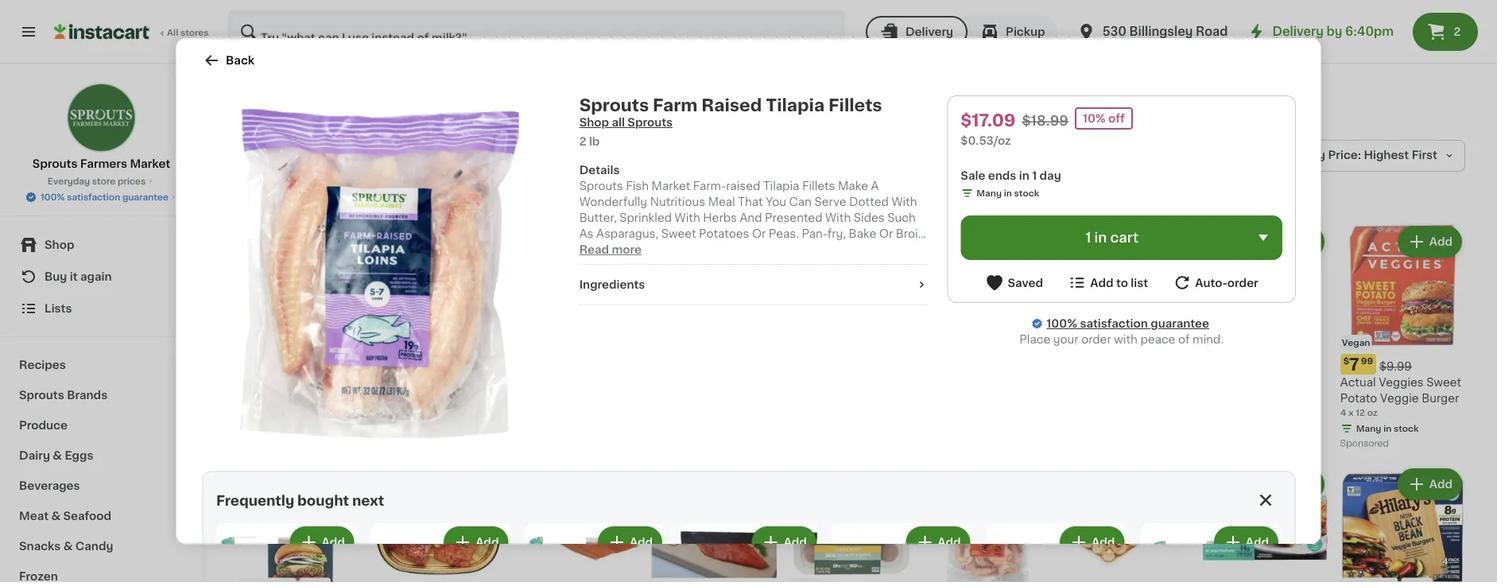 Task type: locate. For each thing, give the bounding box(es) containing it.
0 horizontal spatial lb
[[246, 408, 255, 417]]

99 inside $ 7 99
[[1361, 357, 1373, 366]]

scallops
[[427, 393, 474, 404]]

ct
[[1123, 236, 1135, 247], [435, 479, 447, 490]]

1 horizontal spatial 1 ct
[[1116, 236, 1135, 247]]

$ 26 99
[[242, 356, 283, 373]]

1 down 10/20
[[376, 424, 380, 433]]

1 $7.99 original price: $9.99 element from the left
[[1203, 354, 1328, 375]]

meat
[[239, 84, 301, 107], [19, 510, 49, 522]]

10%
[[1083, 113, 1105, 124]]

4
[[1340, 408, 1347, 417]]

ct left 'increment quantity of sprouts farm raised tilapia fillets' image
[[1123, 236, 1135, 247]]

many up sponsored badge image
[[1356, 424, 1382, 433]]

many
[[976, 189, 1002, 198], [254, 424, 280, 433], [1356, 424, 1382, 433]]

meat up 'snacks'
[[19, 510, 49, 522]]

0 horizontal spatial meat & seafood
[[19, 510, 111, 522]]

farm inside sprouts farm raised atlantic salmon 2 lb
[[285, 377, 313, 388]]

raised inside sprouts farm raised atlantic salmon 2 lb
[[316, 377, 354, 388]]

0 vertical spatial 1 ct
[[1116, 236, 1135, 247]]

0 vertical spatial 100% satisfaction guarantee
[[41, 193, 168, 202]]

0 horizontal spatial raised
[[316, 377, 354, 388]]

guarantee down prices
[[122, 193, 168, 202]]

in inside field
[[1094, 231, 1107, 245]]

0 horizontal spatial shop
[[45, 239, 74, 250]]

remove sprouts island jerk salmon meal image
[[382, 475, 401, 494]]

2 horizontal spatial stock
[[1394, 424, 1419, 433]]

stock down sale ends in 1 day
[[1014, 189, 1039, 198]]

1 vertical spatial 1 ct
[[427, 479, 447, 490]]

shop up buy
[[45, 239, 74, 250]]

stock down the veggie
[[1394, 424, 1419, 433]]

2 vertical spatial 2
[[239, 408, 244, 417]]

0 vertical spatial ct
[[1123, 236, 1135, 247]]

1 horizontal spatial meat
[[239, 84, 301, 107]]

lists
[[45, 303, 72, 314]]

stock for 26
[[292, 424, 317, 433]]

sale right on
[[272, 150, 296, 161]]

lb inside sprouts farm raised tilapia fillets shop all sprouts 2 lb
[[589, 136, 599, 147]]

2 button
[[1413, 13, 1478, 51]]

1 vertical spatial ct
[[435, 479, 447, 490]]

read more
[[579, 244, 641, 255]]

0 horizontal spatial stock
[[292, 424, 317, 433]]

sprouts down 24
[[376, 377, 420, 388]]

0 horizontal spatial sale
[[272, 150, 296, 161]]

1 vertical spatial meat & seafood
[[19, 510, 111, 522]]

1 horizontal spatial ct
[[1123, 236, 1135, 247]]

1 ct up the to
[[1116, 236, 1135, 247]]

lb inside sprouts wild-caught raw sea scallops 10/20 ct 1 lb
[[382, 424, 391, 433]]

details
[[579, 165, 619, 176]]

1 $ from the left
[[242, 357, 248, 366]]

sprouts farmers market
[[32, 158, 170, 169]]

& left eggs
[[53, 450, 62, 461]]

delivery
[[1273, 26, 1324, 37], [906, 26, 953, 37]]

1 left day
[[1032, 170, 1037, 181]]

2 horizontal spatial 2
[[1454, 26, 1461, 37]]

lists link
[[10, 293, 193, 324]]

details button
[[579, 162, 928, 178]]

0 vertical spatial 100%
[[41, 193, 65, 202]]

sponsored badge image
[[1340, 440, 1389, 449]]

by left 6:40pm
[[1327, 26, 1343, 37]]

many down ends
[[976, 189, 1002, 198]]

all
[[611, 117, 625, 128]]

1 horizontal spatial shop
[[579, 117, 609, 128]]

99 inside $ 26 99
[[271, 357, 283, 366]]

1 right 'remove sprouts farm raised tilapia fillets' icon
[[1116, 236, 1121, 247]]

1 horizontal spatial 100% satisfaction guarantee
[[1046, 318, 1209, 329]]

raised inside sprouts farm raised tilapia fillets shop all sprouts 2 lb
[[701, 97, 762, 113]]

shop left all at the left of the page
[[579, 117, 609, 128]]

wild-
[[423, 377, 452, 388]]

raised down $29.99
[[316, 377, 354, 388]]

satisfaction inside button
[[67, 193, 120, 202]]

99 right 7
[[1361, 357, 1373, 366]]

0 horizontal spatial $7.99 original price: $9.99 element
[[1203, 354, 1328, 375]]

0 horizontal spatial 2
[[239, 408, 244, 417]]

1 vertical spatial order
[[1081, 334, 1111, 345]]

0 vertical spatial meat & seafood
[[239, 84, 433, 107]]

1 vertical spatial seafood
[[63, 510, 111, 522]]

guarantee up of
[[1150, 318, 1209, 329]]

1 inside sprouts wild-caught raw sea scallops 10/20 ct 1 lb
[[376, 424, 380, 433]]

& down beverages
[[51, 510, 61, 522]]

place
[[1019, 334, 1050, 345]]

farm
[[652, 97, 697, 113], [285, 377, 313, 388]]

remove sprouts farm raised tilapia fillets image
[[1071, 232, 1090, 251]]

on
[[252, 150, 269, 161]]

$7.99 original price: $9.99 element up veggies
[[1340, 354, 1465, 375]]

3 $ from the left
[[1344, 357, 1349, 366]]

billingsley
[[1130, 26, 1193, 37]]

farm up salmon at the left bottom
[[285, 377, 313, 388]]

bought
[[297, 494, 349, 508]]

1 horizontal spatial by
[[1327, 26, 1343, 37]]

100% satisfaction guarantee up with
[[1046, 318, 1209, 329]]

produce
[[19, 420, 68, 431]]

product group containing 26
[[239, 223, 364, 438]]

0 vertical spatial raised
[[701, 97, 762, 113]]

$ down vegan
[[1344, 357, 1349, 366]]

buy it again
[[45, 271, 112, 282]]

1 horizontal spatial 2
[[579, 136, 586, 147]]

0 horizontal spatial 1 ct
[[427, 479, 447, 490]]

1 vertical spatial farm
[[285, 377, 313, 388]]

$ 24 29
[[379, 356, 421, 373]]

1 ct up final cost by weight
[[427, 479, 447, 490]]

0 vertical spatial shop
[[579, 117, 609, 128]]

snacks & candy
[[19, 541, 113, 552]]

weight
[[452, 518, 481, 527]]

many in stock for 26
[[254, 424, 317, 433]]

service type group
[[866, 16, 1058, 48]]

delivery for delivery by 6:40pm
[[1273, 26, 1324, 37]]

sprouts for atlantic
[[239, 377, 282, 388]]

& inside meat & seafood link
[[51, 510, 61, 522]]

1 in cart field
[[960, 215, 1282, 260]]

1 vertical spatial lb
[[246, 408, 255, 417]]

0 horizontal spatial guarantee
[[122, 193, 168, 202]]

ct for 'increment quantity of sprouts farm raised tilapia fillets' image
[[1123, 236, 1135, 247]]

final
[[393, 518, 414, 527]]

meat down "back"
[[239, 84, 301, 107]]

order left with
[[1081, 334, 1111, 345]]

100% up your
[[1046, 318, 1077, 329]]

2 horizontal spatial many
[[1356, 424, 1382, 433]]

1 horizontal spatial many in stock
[[976, 189, 1039, 198]]

sprouts farm raised tilapia fillets image
[[214, 108, 545, 439]]

raised left tilapia
[[701, 97, 762, 113]]

actual
[[1340, 377, 1376, 388]]

None search field
[[227, 10, 845, 54]]

10% off
[[1083, 113, 1125, 124]]

1 ct for 'remove sprouts farm raised tilapia fillets' icon
[[1116, 236, 1135, 247]]

2 99 from the left
[[1361, 357, 1373, 366]]

1 horizontal spatial stock
[[1014, 189, 1039, 198]]

ct up final cost by weight
[[435, 479, 447, 490]]

$7.99 original price: $9.99 element containing 7
[[1340, 354, 1465, 375]]

sale
[[272, 150, 296, 161], [960, 170, 985, 181]]

1 ct
[[1116, 236, 1135, 247], [427, 479, 447, 490]]

add to list
[[1090, 277, 1148, 288]]

$26.99
[[427, 361, 467, 372]]

of
[[1178, 334, 1190, 345]]

1 vertical spatial by
[[438, 518, 449, 527]]

by
[[1327, 26, 1343, 37], [438, 518, 449, 527]]

0 horizontal spatial many in stock
[[254, 424, 317, 433]]

lb down atlantic at the bottom of the page
[[246, 408, 255, 417]]

$ for 26
[[242, 357, 248, 366]]

sprouts inside sprouts farm raised tilapia fillets shop all sprouts 2 lb
[[579, 97, 649, 113]]

many in stock down sprouts farm raised atlantic salmon 2 lb
[[254, 424, 317, 433]]

guarantee
[[122, 193, 168, 202], [1150, 318, 1209, 329]]

1 horizontal spatial 99
[[1361, 357, 1373, 366]]

lb up details on the top left of page
[[589, 136, 599, 147]]

$7.99 original price: $9.99 element down free
[[1203, 354, 1328, 375]]

1 horizontal spatial guarantee
[[1150, 318, 1209, 329]]

meat & seafood
[[239, 84, 433, 107], [19, 510, 111, 522]]

2 $7.99 original price: $9.99 element from the left
[[1340, 354, 1465, 375]]

1 vertical spatial meat
[[19, 510, 49, 522]]

& inside snacks & candy link
[[63, 541, 73, 552]]

stock down salmon at the left bottom
[[292, 424, 317, 433]]

stock
[[1014, 189, 1039, 198], [292, 424, 317, 433], [1394, 424, 1419, 433]]

0 horizontal spatial delivery
[[906, 26, 953, 37]]

0 vertical spatial 2
[[1454, 26, 1461, 37]]

& inside dairy & eggs link
[[53, 450, 62, 461]]

product group containing 7
[[1340, 223, 1465, 453]]

$ left the 29
[[379, 357, 385, 366]]

99 right 26
[[271, 357, 283, 366]]

many down atlantic at the bottom of the page
[[254, 424, 280, 433]]

sprouts up all at the left of the page
[[579, 97, 649, 113]]

0 horizontal spatial satisfaction
[[67, 193, 120, 202]]

add to list button
[[1067, 273, 1148, 293]]

100% satisfaction guarantee button
[[25, 188, 178, 204]]

x
[[1349, 408, 1354, 417]]

snacks & candy link
[[10, 531, 193, 561]]

order
[[1227, 277, 1258, 288], [1081, 334, 1111, 345]]

many in stock down oz
[[1356, 424, 1419, 433]]

1 horizontal spatial $7.99 original price: $9.99 element
[[1340, 354, 1465, 375]]

add
[[328, 236, 351, 247], [465, 236, 489, 247], [603, 236, 626, 247], [741, 236, 764, 247], [879, 236, 902, 247], [1292, 236, 1315, 247], [1430, 236, 1453, 247], [1090, 277, 1113, 288], [328, 479, 351, 490], [741, 479, 764, 490], [879, 479, 902, 490], [1016, 479, 1040, 490], [1154, 479, 1177, 490], [1292, 479, 1315, 490], [1430, 479, 1453, 490], [321, 537, 344, 548], [475, 537, 499, 548], [629, 537, 653, 548], [783, 537, 807, 548], [937, 537, 961, 548], [1091, 537, 1115, 548], [1245, 537, 1269, 548]]

0 horizontal spatial 99
[[271, 357, 283, 366]]

0 horizontal spatial meat
[[19, 510, 49, 522]]

0 vertical spatial by
[[1327, 26, 1343, 37]]

sprouts farmers market logo image
[[66, 83, 136, 153]]

in down sale ends in 1 day
[[1004, 189, 1012, 198]]

gluten-free button
[[1203, 223, 1328, 438]]

sprouts brands
[[19, 390, 107, 401]]

pickup
[[1006, 26, 1045, 37]]

100% satisfaction guarantee down store
[[41, 193, 168, 202]]

1 horizontal spatial order
[[1227, 277, 1258, 288]]

sale inside on sale button
[[272, 150, 296, 161]]

all stores link
[[54, 10, 210, 54]]

recipes link
[[10, 350, 193, 380]]

0 horizontal spatial farm
[[285, 377, 313, 388]]

sprouts inside sprouts farm raised atlantic salmon 2 lb
[[239, 377, 282, 388]]

product group
[[239, 223, 364, 438], [376, 223, 501, 435], [514, 223, 639, 435], [652, 223, 777, 435], [790, 223, 915, 435], [927, 223, 1052, 435], [1064, 223, 1190, 438], [1203, 223, 1328, 453], [1340, 223, 1465, 453], [239, 465, 364, 582], [376, 465, 501, 582], [514, 465, 639, 582], [652, 465, 777, 582], [790, 465, 915, 582], [927, 465, 1052, 582], [1065, 465, 1190, 582], [1203, 465, 1328, 582], [1340, 465, 1465, 582], [216, 523, 357, 582], [370, 523, 511, 582], [524, 523, 665, 582], [678, 523, 819, 582], [832, 523, 973, 582], [986, 523, 1127, 582], [1140, 523, 1281, 582]]

atlantic
[[239, 393, 281, 404]]

1 horizontal spatial farm
[[652, 97, 697, 113]]

increment quantity of sprouts farm raised tilapia fillets image
[[1161, 232, 1180, 251]]

store
[[92, 177, 115, 186]]

lb
[[589, 136, 599, 147], [246, 408, 255, 417], [382, 424, 391, 433]]

many in stock down sale ends in 1 day
[[976, 189, 1039, 198]]

order up free
[[1227, 277, 1258, 288]]

0 vertical spatial farm
[[652, 97, 697, 113]]

instacart logo image
[[54, 22, 149, 41]]

raised
[[701, 97, 762, 113], [316, 377, 354, 388]]

sprouts
[[579, 97, 649, 113], [32, 158, 78, 169], [239, 377, 282, 388], [376, 377, 420, 388], [19, 390, 64, 401]]

1 horizontal spatial seafood
[[332, 84, 433, 107]]

ct for the increment quantity of sprouts island jerk salmon meal image
[[435, 479, 447, 490]]

add button
[[297, 227, 359, 256], [435, 227, 497, 256], [573, 227, 634, 256], [711, 227, 772, 256], [848, 227, 910, 256], [1262, 227, 1323, 256], [1399, 227, 1461, 256], [297, 470, 359, 499], [711, 470, 772, 499], [848, 470, 910, 499], [986, 470, 1047, 499], [1124, 470, 1185, 499], [1262, 470, 1323, 499], [1399, 470, 1461, 499], [291, 528, 352, 557], [445, 528, 506, 557], [599, 528, 660, 557], [753, 528, 815, 557], [907, 528, 969, 557], [1061, 528, 1123, 557], [1215, 528, 1277, 557]]

burger
[[1422, 393, 1459, 404]]

order inside 'button'
[[1227, 277, 1258, 288]]

by right the cost
[[438, 518, 449, 527]]

dairy & eggs link
[[10, 441, 193, 471]]

0 vertical spatial satisfaction
[[67, 193, 120, 202]]

0 horizontal spatial 100%
[[41, 193, 65, 202]]

delivery by 6:40pm
[[1273, 26, 1394, 37]]

potato
[[1340, 393, 1378, 404]]

0 vertical spatial order
[[1227, 277, 1258, 288]]

delivery for delivery
[[906, 26, 953, 37]]

2 horizontal spatial many in stock
[[1356, 424, 1419, 433]]

1 vertical spatial sale
[[960, 170, 985, 181]]

many in stock
[[976, 189, 1039, 198], [254, 424, 317, 433], [1356, 424, 1419, 433]]

raw
[[376, 393, 400, 404]]

1 horizontal spatial many
[[976, 189, 1002, 198]]

1 inside field
[[1085, 231, 1091, 245]]

$ up atlantic at the bottom of the page
[[242, 357, 248, 366]]

lb inside sprouts farm raised atlantic salmon 2 lb
[[246, 408, 255, 417]]

ingredients
[[579, 279, 645, 290]]

$ inside $ 26 99
[[242, 357, 248, 366]]

sprouts up atlantic at the bottom of the page
[[239, 377, 282, 388]]

delivery inside button
[[906, 26, 953, 37]]

pickup button
[[968, 16, 1058, 48]]

farm up sprouts
[[652, 97, 697, 113]]

& left candy
[[63, 541, 73, 552]]

0 vertical spatial seafood
[[332, 84, 433, 107]]

meat & seafood inside meat & seafood link
[[19, 510, 111, 522]]

gluten-free
[[1204, 339, 1259, 347]]

1 horizontal spatial $
[[379, 357, 385, 366]]

on sale
[[252, 150, 296, 161]]

0 vertical spatial sale
[[272, 150, 296, 161]]

0 horizontal spatial $
[[242, 357, 248, 366]]

0 vertical spatial guarantee
[[122, 193, 168, 202]]

$ inside $ 24 29
[[379, 357, 385, 366]]

0 vertical spatial lb
[[589, 136, 599, 147]]

0 horizontal spatial ct
[[435, 479, 447, 490]]

everyday store prices
[[47, 177, 146, 186]]

$7.99 original price: $9.99 element for gluten-free
[[1203, 354, 1328, 375]]

1 vertical spatial 2
[[579, 136, 586, 147]]

sprouts for raw
[[376, 377, 420, 388]]

satisfaction down the 'everyday store prices' at the top left of page
[[67, 193, 120, 202]]

0 horizontal spatial many
[[254, 424, 280, 433]]

$7.99 original price: $9.99 element
[[1203, 354, 1328, 375], [1340, 354, 1465, 375]]

dairy & eggs
[[19, 450, 93, 461]]

1 horizontal spatial satisfaction
[[1080, 318, 1148, 329]]

sprouts for tilapia
[[579, 97, 649, 113]]

1 horizontal spatial lb
[[382, 424, 391, 433]]

1 horizontal spatial raised
[[701, 97, 762, 113]]

2 $ from the left
[[379, 357, 385, 366]]

lb for wild-
[[382, 424, 391, 433]]

guarantee inside button
[[122, 193, 168, 202]]

satisfaction up place your order with peace of mind.
[[1080, 318, 1148, 329]]

sale left ends
[[960, 170, 985, 181]]

1 vertical spatial raised
[[316, 377, 354, 388]]

$9.99
[[1380, 361, 1412, 372]]

2 vertical spatial lb
[[382, 424, 391, 433]]

2 horizontal spatial lb
[[589, 136, 599, 147]]

1 left the cart
[[1085, 231, 1091, 245]]

candy
[[75, 541, 113, 552]]

100% down everyday
[[41, 193, 65, 202]]

2 horizontal spatial $
[[1344, 357, 1349, 366]]

0 horizontal spatial order
[[1081, 334, 1111, 345]]

1 horizontal spatial 100%
[[1046, 318, 1077, 329]]

in right 'remove sprouts farm raised tilapia fillets' icon
[[1094, 231, 1107, 245]]

farm inside sprouts farm raised tilapia fillets shop all sprouts 2 lb
[[652, 97, 697, 113]]

1 99 from the left
[[271, 357, 283, 366]]

lb down 10/20
[[382, 424, 391, 433]]

back
[[225, 55, 254, 66]]

1 horizontal spatial meat & seafood
[[239, 84, 433, 107]]

sprouts inside sprouts wild-caught raw sea scallops 10/20 ct 1 lb
[[376, 377, 420, 388]]

1 horizontal spatial sale
[[960, 170, 985, 181]]

0 horizontal spatial 100% satisfaction guarantee
[[41, 193, 168, 202]]

1 horizontal spatial delivery
[[1273, 26, 1324, 37]]

stock for 7
[[1394, 424, 1419, 433]]

$ inside $ 7 99
[[1344, 357, 1349, 366]]



Task type: describe. For each thing, give the bounding box(es) containing it.
frequently bought next
[[216, 494, 384, 508]]

cart
[[1110, 231, 1138, 245]]

buy
[[45, 271, 67, 282]]

26
[[248, 356, 270, 373]]

all
[[167, 28, 178, 37]]

$17.09 $18.99
[[960, 112, 1068, 128]]

0 horizontal spatial seafood
[[63, 510, 111, 522]]

fillets
[[828, 97, 882, 113]]

7
[[1349, 356, 1360, 373]]

road
[[1196, 26, 1228, 37]]

raised for tilapia
[[701, 97, 762, 113]]

1 vertical spatial shop
[[45, 239, 74, 250]]

& for snacks & candy link
[[63, 541, 73, 552]]

2 inside button
[[1454, 26, 1461, 37]]

sprouts farm raised tilapia fillets shop all sprouts 2 lb
[[579, 97, 882, 147]]

24
[[385, 356, 408, 373]]

cost
[[417, 518, 436, 527]]

1 vertical spatial 100%
[[1046, 318, 1077, 329]]

to
[[1116, 277, 1128, 288]]

0 horizontal spatial by
[[438, 518, 449, 527]]

meat & seafood link
[[10, 501, 193, 531]]

ingredients button
[[579, 277, 928, 293]]

$ for 24
[[379, 357, 385, 366]]

list
[[1131, 277, 1148, 288]]

frequently
[[216, 494, 294, 508]]

request
[[575, 479, 623, 490]]

brands
[[67, 390, 107, 401]]

29
[[409, 357, 421, 366]]

$24.29 original price: $26.99 element
[[376, 354, 501, 375]]

shop inside sprouts farm raised tilapia fillets shop all sprouts 2 lb
[[579, 117, 609, 128]]

2 inside sprouts farm raised atlantic salmon 2 lb
[[239, 408, 244, 417]]

530 billingsley road
[[1103, 26, 1228, 37]]

increment quantity of sprouts island jerk salmon meal image
[[473, 475, 492, 494]]

salmon
[[284, 393, 326, 404]]

sprouts farm raised atlantic salmon 2 lb
[[239, 377, 354, 417]]

prices
[[118, 177, 146, 186]]

100% inside button
[[41, 193, 65, 202]]

1 in cart
[[1085, 231, 1138, 245]]

farm for tilapia
[[652, 97, 697, 113]]

frequently bought next section
[[202, 471, 1296, 582]]

beverages
[[19, 480, 80, 491]]

veggie
[[1380, 393, 1419, 404]]

product group containing request
[[514, 465, 639, 582]]

request button
[[564, 470, 634, 499]]

your
[[1053, 334, 1078, 345]]

1 vertical spatial 100% satisfaction guarantee
[[1046, 318, 1209, 329]]

1 ct for remove sprouts island jerk salmon meal icon
[[427, 479, 447, 490]]

99 for 26
[[271, 357, 283, 366]]

lb for farm
[[589, 136, 599, 147]]

recipes
[[19, 359, 66, 371]]

produce link
[[10, 410, 193, 441]]

sweet
[[1427, 377, 1462, 388]]

product group containing 24
[[376, 223, 501, 435]]

oz
[[1367, 408, 1378, 417]]

1 right remove sprouts island jerk salmon meal icon
[[427, 479, 432, 490]]

read more button
[[579, 242, 641, 258]]

sprouts up everyday
[[32, 158, 78, 169]]

& for dairy & eggs link
[[53, 450, 62, 461]]

530 billingsley road button
[[1077, 10, 1228, 54]]

raised for atlantic
[[316, 377, 354, 388]]

in up sponsored badge image
[[1384, 424, 1392, 433]]

100% satisfaction guarantee inside button
[[41, 193, 168, 202]]

1 vertical spatial satisfaction
[[1080, 318, 1148, 329]]

auto-order
[[1195, 277, 1258, 288]]

$0.53/oz
[[960, 135, 1011, 146]]

veggies
[[1379, 377, 1424, 388]]

it
[[70, 271, 78, 282]]

saved button
[[984, 273, 1043, 293]]

final cost by weight
[[393, 518, 481, 527]]

sprouts wild-caught raw sea scallops 10/20 ct 1 lb
[[376, 377, 493, 433]]

more
[[612, 244, 641, 255]]

farm for atlantic
[[285, 377, 313, 388]]

99 for 7
[[1361, 357, 1373, 366]]

shop link
[[10, 229, 193, 261]]

eggs
[[65, 450, 93, 461]]

sprouts brands link
[[10, 380, 193, 410]]

$ for 7
[[1344, 357, 1349, 366]]

$ 7 99
[[1344, 356, 1373, 373]]

& up on sale button
[[306, 84, 326, 107]]

12
[[1356, 408, 1365, 417]]

sprouts farmers market link
[[32, 83, 170, 172]]

ends
[[988, 170, 1016, 181]]

sprouts down recipes
[[19, 390, 64, 401]]

buy it again link
[[10, 261, 193, 293]]

back button
[[202, 51, 254, 70]]

read
[[579, 244, 609, 255]]

all stores
[[167, 28, 209, 37]]

$26.99 original price: $29.99 element
[[239, 354, 364, 375]]

sale ends in 1 day
[[960, 170, 1061, 181]]

dairy
[[19, 450, 50, 461]]

market
[[130, 158, 170, 169]]

$17.09
[[960, 112, 1015, 128]]

6:40pm
[[1345, 26, 1394, 37]]

in right ends
[[1019, 170, 1029, 181]]

gluten-
[[1204, 339, 1239, 347]]

many in stock for 7
[[1356, 424, 1419, 433]]

off
[[1108, 113, 1125, 124]]

farmers
[[80, 158, 127, 169]]

again
[[80, 271, 112, 282]]

in down sprouts farm raised atlantic salmon 2 lb
[[282, 424, 290, 433]]

many for 26
[[254, 424, 280, 433]]

auto-
[[1195, 277, 1227, 288]]

$29.99
[[290, 361, 329, 372]]

delivery by 6:40pm link
[[1247, 22, 1394, 41]]

many for 7
[[1356, 424, 1382, 433]]

1 vertical spatial guarantee
[[1150, 318, 1209, 329]]

add inside button
[[1090, 277, 1113, 288]]

& for meat & seafood link
[[51, 510, 61, 522]]

everyday store prices link
[[47, 175, 155, 188]]

2 inside sprouts farm raised tilapia fillets shop all sprouts 2 lb
[[579, 136, 586, 147]]

530
[[1103, 26, 1127, 37]]

vegan
[[1342, 339, 1370, 347]]

saved
[[1008, 277, 1043, 288]]

0 vertical spatial meat
[[239, 84, 301, 107]]

actual veggies sweet potato veggie burger 4 x 12 oz
[[1340, 377, 1462, 417]]

next
[[352, 494, 384, 508]]

$7.99 original price: $9.99 element for vegan
[[1340, 354, 1465, 375]]

beverages link
[[10, 471, 193, 501]]



Task type: vqa. For each thing, say whether or not it's contained in the screenshot.
the leftmost DELIVERY
yes



